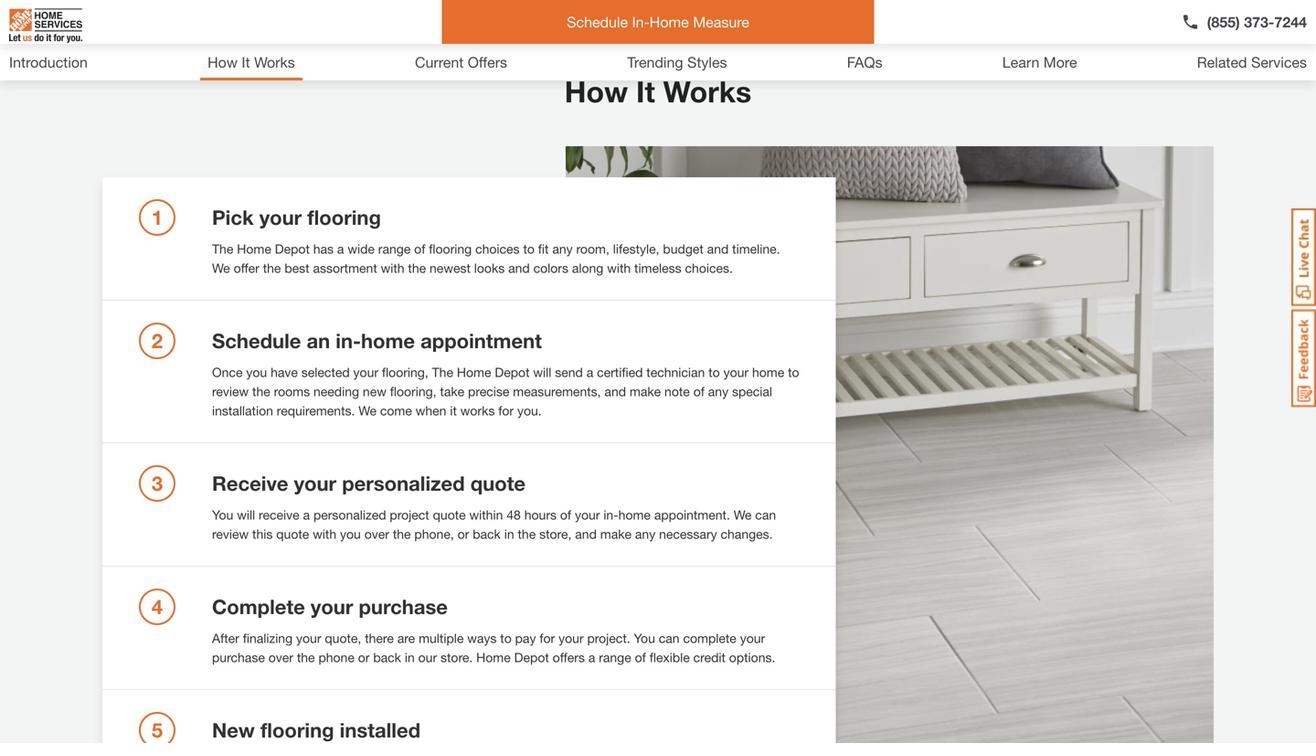 Task type: describe. For each thing, give the bounding box(es) containing it.
1 vertical spatial it
[[636, 74, 655, 109]]

changes.
[[721, 527, 773, 542]]

options.
[[730, 650, 776, 665]]

rooms
[[274, 384, 310, 399]]

new flooring installed
[[212, 718, 421, 743]]

2 vertical spatial flooring
[[261, 718, 334, 743]]

we inside once you have selected your flooring, the home depot will send a certified technician to your home to review the rooms needing new flooring, take precise measurements, and make note of any special installation requirements. we come when it works for you.
[[359, 403, 377, 418]]

of inside "the home depot has a wide range of flooring choices to fit any room, lifestyle, budget and timeline. we offer the best assortment with the newest looks and colors along with timeless choices."
[[414, 241, 426, 257]]

to inside "the home depot has a wide range of flooring choices to fit any room, lifestyle, budget and timeline. we offer the best assortment with the newest looks and colors along with timeless choices."
[[523, 241, 535, 257]]

the left newest
[[408, 261, 426, 276]]

0 vertical spatial flooring
[[308, 205, 381, 230]]

offers
[[553, 650, 585, 665]]

0 horizontal spatial in-
[[336, 329, 361, 353]]

multiple
[[419, 631, 464, 646]]

a inside "the home depot has a wide range of flooring choices to fit any room, lifestyle, budget and timeline. we offer the best assortment with the newest looks and colors along with timeless choices."
[[337, 241, 344, 257]]

choices.
[[685, 261, 733, 276]]

2
[[152, 329, 163, 353]]

do it for you logo image
[[9, 1, 82, 50]]

schedule for schedule in-home measure
[[567, 13, 628, 31]]

newest
[[430, 261, 471, 276]]

or inside you will receive a personalized project quote within 48 hours of your in-home appointment. we can review this quote with you over the phone, or back in the store, and make any necessary changes.
[[458, 527, 469, 542]]

home inside schedule in-home measure button
[[650, 13, 689, 31]]

review inside you will receive a personalized project quote within 48 hours of your in-home appointment. we can review this quote with you over the phone, or back in the store, and make any necessary changes.
[[212, 527, 249, 542]]

quote,
[[325, 631, 362, 646]]

this
[[252, 527, 273, 542]]

of inside you will receive a personalized project quote within 48 hours of your in-home appointment. we can review this quote with you over the phone, or back in the store, and make any necessary changes.
[[560, 508, 572, 523]]

1 horizontal spatial how it works
[[565, 74, 752, 109]]

0 vertical spatial how
[[208, 53, 238, 71]]

2 horizontal spatial quote
[[471, 471, 526, 496]]

complete
[[212, 595, 305, 619]]

flooring inside "the home depot has a wide range of flooring choices to fit any room, lifestyle, budget and timeline. we offer the best assortment with the newest looks and colors along with timeless choices."
[[429, 241, 472, 257]]

precise
[[468, 384, 510, 399]]

2 horizontal spatial with
[[607, 261, 631, 276]]

0 vertical spatial personalized
[[342, 471, 465, 496]]

new
[[212, 718, 255, 743]]

complete
[[684, 631, 737, 646]]

the down '48'
[[518, 527, 536, 542]]

schedule an in-home appointment
[[212, 329, 542, 353]]

your up offers
[[559, 631, 584, 646]]

a inside you will receive a personalized project quote within 48 hours of your in-home appointment. we can review this quote with you over the phone, or back in the store, and make any necessary changes.
[[303, 508, 310, 523]]

a inside after finalizing your quote, there are multiple ways to pay for your project. you can complete your purchase over the phone or back in our store. home depot offers a range of flexible credit options.
[[589, 650, 596, 665]]

pick
[[212, 205, 254, 230]]

the inside once you have selected your flooring, the home depot will send a certified technician to your home to review the rooms needing new flooring, take precise measurements, and make note of any special installation requirements. we come when it works for you.
[[432, 365, 454, 380]]

your up quote, on the bottom left of the page
[[311, 595, 353, 619]]

you.
[[518, 403, 542, 418]]

works
[[461, 403, 495, 418]]

personalized inside you will receive a personalized project quote within 48 hours of your in-home appointment. we can review this quote with you over the phone, or back in the store, and make any necessary changes.
[[314, 508, 386, 523]]

fit
[[538, 241, 549, 257]]

receive
[[212, 471, 289, 496]]

store.
[[441, 650, 473, 665]]

requirements.
[[277, 403, 355, 418]]

store,
[[540, 527, 572, 542]]

0 vertical spatial works
[[254, 53, 295, 71]]

home inside after finalizing your quote, there are multiple ways to pay for your project. you can complete your purchase over the phone or back in our store. home depot offers a range of flexible credit options.
[[477, 650, 511, 665]]

your inside you will receive a personalized project quote within 48 hours of your in-home appointment. we can review this quote with you over the phone, or back in the store, and make any necessary changes.
[[575, 508, 600, 523]]

make inside you will receive a personalized project quote within 48 hours of your in-home appointment. we can review this quote with you over the phone, or back in the store, and make any necessary changes.
[[601, 527, 632, 542]]

the down project
[[393, 527, 411, 542]]

credit
[[694, 650, 726, 665]]

5
[[152, 718, 163, 743]]

when
[[416, 403, 447, 418]]

the inside once you have selected your flooring, the home depot will send a certified technician to your home to review the rooms needing new flooring, take precise measurements, and make note of any special installation requirements. we come when it works for you.
[[252, 384, 270, 399]]

phone,
[[415, 527, 454, 542]]

back inside after finalizing your quote, there are multiple ways to pay for your project. you can complete your purchase over the phone or back in our store. home depot offers a range of flexible credit options.
[[373, 650, 401, 665]]

1 vertical spatial flooring,
[[390, 384, 437, 399]]

needing
[[314, 384, 359, 399]]

necessary
[[659, 527, 717, 542]]

you inside after finalizing your quote, there are multiple ways to pay for your project. you can complete your purchase over the phone or back in our store. home depot offers a range of flexible credit options.
[[634, 631, 656, 646]]

learn more
[[1003, 53, 1078, 71]]

over inside you will receive a personalized project quote within 48 hours of your in-home appointment. we can review this quote with you over the phone, or back in the store, and make any necessary changes.
[[365, 527, 389, 542]]

(855)
[[1208, 13, 1241, 31]]

a inside once you have selected your flooring, the home depot will send a certified technician to your home to review the rooms needing new flooring, take precise measurements, and make note of any special installation requirements. we come when it works for you.
[[587, 365, 594, 380]]

budget
[[663, 241, 704, 257]]

1 horizontal spatial how
[[565, 74, 628, 109]]

note
[[665, 384, 690, 399]]

measure
[[693, 13, 750, 31]]

trending
[[627, 53, 684, 71]]

installation
[[212, 403, 273, 418]]

1 horizontal spatial quote
[[433, 508, 466, 523]]

(855) 373-7244 link
[[1182, 11, 1308, 33]]

can inside you will receive a personalized project quote within 48 hours of your in-home appointment. we can review this quote with you over the phone, or back in the store, and make any necessary changes.
[[756, 508, 776, 523]]

introduction
[[9, 53, 88, 71]]

lifestyle,
[[613, 241, 660, 257]]

room,
[[577, 241, 610, 257]]

0 horizontal spatial home
[[361, 329, 415, 353]]

installed
[[340, 718, 421, 743]]

any inside once you have selected your flooring, the home depot will send a certified technician to your home to review the rooms needing new flooring, take precise measurements, and make note of any special installation requirements. we come when it works for you.
[[708, 384, 729, 399]]

pick your flooring
[[212, 205, 381, 230]]

send
[[555, 365, 583, 380]]

appointment
[[421, 329, 542, 353]]

receive
[[259, 508, 300, 523]]

0 horizontal spatial how it works
[[208, 53, 295, 71]]

take
[[440, 384, 465, 399]]

pay
[[515, 631, 536, 646]]

0 vertical spatial purchase
[[359, 595, 448, 619]]

live chat image
[[1292, 208, 1317, 306]]

home inside you will receive a personalized project quote within 48 hours of your in-home appointment. we can review this quote with you over the phone, or back in the store, and make any necessary changes.
[[619, 508, 651, 523]]

choices
[[476, 241, 520, 257]]

services
[[1252, 53, 1308, 71]]

related services
[[1198, 53, 1308, 71]]

1
[[152, 205, 163, 230]]

finalizing
[[243, 631, 293, 646]]

current
[[415, 53, 464, 71]]

4
[[152, 595, 163, 619]]

or inside after finalizing your quote, there are multiple ways to pay for your project. you can complete your purchase over the phone or back in our store. home depot offers a range of flexible credit options.
[[358, 650, 370, 665]]

technician
[[647, 365, 705, 380]]

you inside once you have selected your flooring, the home depot will send a certified technician to your home to review the rooms needing new flooring, take precise measurements, and make note of any special installation requirements. we come when it works for you.
[[246, 365, 267, 380]]

make inside once you have selected your flooring, the home depot will send a certified technician to your home to review the rooms needing new flooring, take precise measurements, and make note of any special installation requirements. we come when it works for you.
[[630, 384, 661, 399]]

range inside "the home depot has a wide range of flooring choices to fit any room, lifestyle, budget and timeline. we offer the best assortment with the newest looks and colors along with timeless choices."
[[378, 241, 411, 257]]

measurements,
[[513, 384, 601, 399]]

your up phone at left
[[296, 631, 321, 646]]

7244
[[1275, 13, 1308, 31]]

home inside once you have selected your flooring, the home depot will send a certified technician to your home to review the rooms needing new flooring, take precise measurements, and make note of any special installation requirements. we come when it works for you.
[[753, 365, 785, 380]]



Task type: locate. For each thing, give the bounding box(es) containing it.
flooring right new
[[261, 718, 334, 743]]

home up trending styles
[[650, 13, 689, 31]]

0 horizontal spatial range
[[378, 241, 411, 257]]

for inside after finalizing your quote, there are multiple ways to pay for your project. you can complete your purchase over the phone or back in our store. home depot offers a range of flexible credit options.
[[540, 631, 555, 646]]

back
[[473, 527, 501, 542], [373, 650, 401, 665]]

0 horizontal spatial you
[[246, 365, 267, 380]]

it
[[450, 403, 457, 418]]

0 vertical spatial depot
[[275, 241, 310, 257]]

schedule left the in- at the top
[[567, 13, 628, 31]]

0 horizontal spatial schedule
[[212, 329, 301, 353]]

home
[[361, 329, 415, 353], [753, 365, 785, 380], [619, 508, 651, 523]]

colors
[[534, 261, 569, 276]]

make down certified
[[630, 384, 661, 399]]

0 horizontal spatial works
[[254, 53, 295, 71]]

hours
[[525, 508, 557, 523]]

any inside "the home depot has a wide range of flooring choices to fit any room, lifestyle, budget and timeline. we offer the best assortment with the newest looks and colors along with timeless choices."
[[553, 241, 573, 257]]

after
[[212, 631, 239, 646]]

can inside after finalizing your quote, there are multiple ways to pay for your project. you can complete your purchase over the phone or back in our store. home depot offers a range of flexible credit options.
[[659, 631, 680, 646]]

1 vertical spatial for
[[540, 631, 555, 646]]

will inside you will receive a personalized project quote within 48 hours of your in-home appointment. we can review this quote with you over the phone, or back in the store, and make any necessary changes.
[[237, 508, 255, 523]]

back down within
[[473, 527, 501, 542]]

flexible
[[650, 650, 690, 665]]

1 vertical spatial in-
[[604, 508, 619, 523]]

in-
[[632, 13, 650, 31]]

we
[[212, 261, 230, 276], [359, 403, 377, 418], [734, 508, 752, 523]]

home up offer
[[237, 241, 271, 257]]

your right pick
[[259, 205, 302, 230]]

1 vertical spatial depot
[[495, 365, 530, 380]]

for
[[499, 403, 514, 418], [540, 631, 555, 646]]

flooring, up new
[[382, 365, 429, 380]]

0 vertical spatial you
[[246, 365, 267, 380]]

0 horizontal spatial any
[[553, 241, 573, 257]]

1 horizontal spatial can
[[756, 508, 776, 523]]

you will receive a personalized project quote within 48 hours of your in-home appointment. we can review this quote with you over the phone, or back in the store, and make any necessary changes.
[[212, 508, 776, 542]]

of inside after finalizing your quote, there are multiple ways to pay for your project. you can complete your purchase over the phone or back in our store. home depot offers a range of flexible credit options.
[[635, 650, 646, 665]]

depot inside after finalizing your quote, there are multiple ways to pay for your project. you can complete your purchase over the phone or back in our store. home depot offers a range of flexible credit options.
[[515, 650, 549, 665]]

in-
[[336, 329, 361, 353], [604, 508, 619, 523]]

0 horizontal spatial will
[[237, 508, 255, 523]]

purchase
[[359, 595, 448, 619], [212, 650, 265, 665]]

the home depot has a wide range of flooring choices to fit any room, lifestyle, budget and timeline. we offer the best assortment with the newest looks and colors along with timeless choices.
[[212, 241, 781, 276]]

0 vertical spatial back
[[473, 527, 501, 542]]

home
[[650, 13, 689, 31], [237, 241, 271, 257], [457, 365, 491, 380], [477, 650, 511, 665]]

trending styles
[[627, 53, 728, 71]]

a
[[337, 241, 344, 257], [587, 365, 594, 380], [303, 508, 310, 523], [589, 650, 596, 665]]

project.
[[587, 631, 631, 646]]

0 vertical spatial quote
[[471, 471, 526, 496]]

timeline.
[[733, 241, 781, 257]]

a right "send"
[[587, 365, 594, 380]]

you
[[246, 365, 267, 380], [340, 527, 361, 542]]

a right offers
[[589, 650, 596, 665]]

and down choices
[[509, 261, 530, 276]]

1 vertical spatial review
[[212, 527, 249, 542]]

1 horizontal spatial with
[[381, 261, 405, 276]]

in down '48'
[[505, 527, 514, 542]]

special
[[732, 384, 773, 399]]

over inside after finalizing your quote, there are multiple ways to pay for your project. you can complete your purchase over the phone or back in our store. home depot offers a range of flexible credit options.
[[269, 650, 293, 665]]

depot inside "the home depot has a wide range of flooring choices to fit any room, lifestyle, budget and timeline. we offer the best assortment with the newest looks and colors along with timeless choices."
[[275, 241, 310, 257]]

phone
[[319, 650, 355, 665]]

flooring,
[[382, 365, 429, 380], [390, 384, 437, 399]]

with
[[381, 261, 405, 276], [607, 261, 631, 276], [313, 527, 337, 542]]

1 horizontal spatial you
[[340, 527, 361, 542]]

2 vertical spatial any
[[635, 527, 656, 542]]

there
[[365, 631, 394, 646]]

any left the necessary
[[635, 527, 656, 542]]

373-
[[1245, 13, 1275, 31]]

a right receive at bottom
[[303, 508, 310, 523]]

within
[[470, 508, 503, 523]]

schedule in-home measure button
[[442, 0, 875, 44]]

home left appointment.
[[619, 508, 651, 523]]

will inside once you have selected your flooring, the home depot will send a certified technician to your home to review the rooms needing new flooring, take precise measurements, and make note of any special installation requirements. we come when it works for you.
[[533, 365, 552, 380]]

1 vertical spatial make
[[601, 527, 632, 542]]

2 vertical spatial depot
[[515, 650, 549, 665]]

1 vertical spatial home
[[753, 365, 785, 380]]

depot up precise
[[495, 365, 530, 380]]

1 vertical spatial purchase
[[212, 650, 265, 665]]

schedule inside button
[[567, 13, 628, 31]]

0 horizontal spatial back
[[373, 650, 401, 665]]

an
[[307, 329, 330, 353]]

selected
[[302, 365, 350, 380]]

0 vertical spatial you
[[212, 508, 234, 523]]

offer
[[234, 261, 260, 276]]

you down receive
[[212, 508, 234, 523]]

the left phone at left
[[297, 650, 315, 665]]

timeless
[[635, 261, 682, 276]]

flooring up newest
[[429, 241, 472, 257]]

2 vertical spatial quote
[[276, 527, 309, 542]]

for right pay
[[540, 631, 555, 646]]

0 vertical spatial for
[[499, 403, 514, 418]]

come
[[380, 403, 412, 418]]

depot
[[275, 241, 310, 257], [495, 365, 530, 380], [515, 650, 549, 665]]

of up store, at left bottom
[[560, 508, 572, 523]]

any right fit
[[553, 241, 573, 257]]

home inside "the home depot has a wide range of flooring choices to fit any room, lifestyle, budget and timeline. we offer the best assortment with the newest looks and colors along with timeless choices."
[[237, 241, 271, 257]]

depot down pay
[[515, 650, 549, 665]]

1 vertical spatial you
[[634, 631, 656, 646]]

1 vertical spatial how it works
[[565, 74, 752, 109]]

with right this
[[313, 527, 337, 542]]

you inside you will receive a personalized project quote within 48 hours of your in-home appointment. we can review this quote with you over the phone, or back in the store, and make any necessary changes.
[[340, 527, 361, 542]]

once you have selected your flooring, the home depot will send a certified technician to your home to review the rooms needing new flooring, take precise measurements, and make note of any special installation requirements. we come when it works for you.
[[212, 365, 800, 418]]

0 vertical spatial make
[[630, 384, 661, 399]]

range right wide in the left top of the page
[[378, 241, 411, 257]]

you up the flexible
[[634, 631, 656, 646]]

1 vertical spatial personalized
[[314, 508, 386, 523]]

1 vertical spatial works
[[664, 74, 752, 109]]

over
[[365, 527, 389, 542], [269, 650, 293, 665]]

more
[[1044, 53, 1078, 71]]

related
[[1198, 53, 1248, 71]]

depot inside once you have selected your flooring, the home depot will send a certified technician to your home to review the rooms needing new flooring, take precise measurements, and make note of any special installation requirements. we come when it works for you.
[[495, 365, 530, 380]]

review left this
[[212, 527, 249, 542]]

for inside once you have selected your flooring, the home depot will send a certified technician to your home to review the rooms needing new flooring, take precise measurements, and make note of any special installation requirements. we come when it works for you.
[[499, 403, 514, 418]]

your up "special"
[[724, 365, 749, 380]]

0 horizontal spatial in
[[405, 650, 415, 665]]

in- right an
[[336, 329, 361, 353]]

complete your purchase
[[212, 595, 448, 619]]

2 vertical spatial home
[[619, 508, 651, 523]]

can up the changes.
[[756, 508, 776, 523]]

1 horizontal spatial it
[[636, 74, 655, 109]]

your up new
[[353, 365, 379, 380]]

0 horizontal spatial the
[[212, 241, 234, 257]]

best
[[285, 261, 310, 276]]

1 horizontal spatial over
[[365, 527, 389, 542]]

1 horizontal spatial you
[[634, 631, 656, 646]]

can
[[756, 508, 776, 523], [659, 631, 680, 646]]

with inside you will receive a personalized project quote within 48 hours of your in-home appointment. we can review this quote with you over the phone, or back in the store, and make any necessary changes.
[[313, 527, 337, 542]]

ways
[[468, 631, 497, 646]]

0 horizontal spatial can
[[659, 631, 680, 646]]

and up 'choices.'
[[707, 241, 729, 257]]

0 vertical spatial any
[[553, 241, 573, 257]]

or
[[458, 527, 469, 542], [358, 650, 370, 665]]

or right phone,
[[458, 527, 469, 542]]

0 vertical spatial it
[[242, 53, 250, 71]]

and down certified
[[605, 384, 626, 399]]

quote up phone,
[[433, 508, 466, 523]]

home up new
[[361, 329, 415, 353]]

1 vertical spatial we
[[359, 403, 377, 418]]

the up installation at the bottom left of page
[[252, 384, 270, 399]]

1 vertical spatial in
[[405, 650, 415, 665]]

1 horizontal spatial works
[[664, 74, 752, 109]]

personalized down receive your personalized quote
[[314, 508, 386, 523]]

1 vertical spatial the
[[432, 365, 454, 380]]

purchase inside after finalizing your quote, there are multiple ways to pay for your project. you can complete your purchase over the phone or back in our store. home depot offers a range of flexible credit options.
[[212, 650, 265, 665]]

home up "special"
[[753, 365, 785, 380]]

home inside once you have selected your flooring, the home depot will send a certified technician to your home to review the rooms needing new flooring, take precise measurements, and make note of any special installation requirements. we come when it works for you.
[[457, 365, 491, 380]]

purchase down the after
[[212, 650, 265, 665]]

to
[[523, 241, 535, 257], [709, 365, 720, 380], [788, 365, 800, 380], [500, 631, 512, 646]]

range down project.
[[599, 650, 632, 665]]

0 horizontal spatial over
[[269, 650, 293, 665]]

in- inside you will receive a personalized project quote within 48 hours of your in-home appointment. we can review this quote with you over the phone, or back in the store, and make any necessary changes.
[[604, 508, 619, 523]]

flooring, up come
[[390, 384, 437, 399]]

with down lifestyle,
[[607, 261, 631, 276]]

1 horizontal spatial the
[[432, 365, 454, 380]]

or down there
[[358, 650, 370, 665]]

purchase up are
[[359, 595, 448, 619]]

2 review from the top
[[212, 527, 249, 542]]

back down there
[[373, 650, 401, 665]]

your
[[259, 205, 302, 230], [353, 365, 379, 380], [724, 365, 749, 380], [294, 471, 337, 496], [575, 508, 600, 523], [311, 595, 353, 619], [296, 631, 321, 646], [559, 631, 584, 646], [740, 631, 766, 646]]

of right note
[[694, 384, 705, 399]]

1 horizontal spatial schedule
[[567, 13, 628, 31]]

0 vertical spatial the
[[212, 241, 234, 257]]

you left have at left
[[246, 365, 267, 380]]

the up take
[[432, 365, 454, 380]]

make
[[630, 384, 661, 399], [601, 527, 632, 542]]

project
[[390, 508, 430, 523]]

receive your personalized quote
[[212, 471, 526, 496]]

1 horizontal spatial purchase
[[359, 595, 448, 619]]

in inside you will receive a personalized project quote within 48 hours of your in-home appointment. we can review this quote with you over the phone, or back in the store, and make any necessary changes.
[[505, 527, 514, 542]]

1 vertical spatial over
[[269, 650, 293, 665]]

0 vertical spatial in
[[505, 527, 514, 542]]

1 horizontal spatial or
[[458, 527, 469, 542]]

1 horizontal spatial home
[[619, 508, 651, 523]]

any
[[553, 241, 573, 257], [708, 384, 729, 399], [635, 527, 656, 542]]

current offers
[[415, 53, 508, 71]]

learn
[[1003, 53, 1040, 71]]

how
[[208, 53, 238, 71], [565, 74, 628, 109]]

your right hours on the left of page
[[575, 508, 600, 523]]

1 review from the top
[[212, 384, 249, 399]]

range inside after finalizing your quote, there are multiple ways to pay for your project. you can complete your purchase over the phone or back in our store. home depot offers a range of flexible credit options.
[[599, 650, 632, 665]]

1 horizontal spatial any
[[635, 527, 656, 542]]

1 horizontal spatial will
[[533, 365, 552, 380]]

0 vertical spatial review
[[212, 384, 249, 399]]

make right store, at left bottom
[[601, 527, 632, 542]]

and inside once you have selected your flooring, the home depot will send a certified technician to your home to review the rooms needing new flooring, take precise measurements, and make note of any special installation requirements. we come when it works for you.
[[605, 384, 626, 399]]

depot up best
[[275, 241, 310, 257]]

48
[[507, 508, 521, 523]]

has
[[313, 241, 334, 257]]

1 horizontal spatial range
[[599, 650, 632, 665]]

0 vertical spatial or
[[458, 527, 469, 542]]

your up options.
[[740, 631, 766, 646]]

of inside once you have selected your flooring, the home depot will send a certified technician to your home to review the rooms needing new flooring, take precise measurements, and make note of any special installation requirements. we come when it works for you.
[[694, 384, 705, 399]]

0 vertical spatial over
[[365, 527, 389, 542]]

3
[[152, 471, 163, 496]]

0 horizontal spatial how
[[208, 53, 238, 71]]

you down receive your personalized quote
[[340, 527, 361, 542]]

1 vertical spatial can
[[659, 631, 680, 646]]

will
[[533, 365, 552, 380], [237, 508, 255, 523]]

any inside you will receive a personalized project quote within 48 hours of your in-home appointment. we can review this quote with you over the phone, or back in the store, and make any necessary changes.
[[635, 527, 656, 542]]

you inside you will receive a personalized project quote within 48 hours of your in-home appointment. we can review this quote with you over the phone, or back in the store, and make any necessary changes.
[[212, 508, 234, 523]]

0 horizontal spatial it
[[242, 53, 250, 71]]

0 vertical spatial flooring,
[[382, 365, 429, 380]]

any left "special"
[[708, 384, 729, 399]]

works
[[254, 53, 295, 71], [664, 74, 752, 109]]

the down pick
[[212, 241, 234, 257]]

we inside you will receive a personalized project quote within 48 hours of your in-home appointment. we can review this quote with you over the phone, or back in the store, and make any necessary changes.
[[734, 508, 752, 523]]

feedback link image
[[1292, 309, 1317, 408]]

with right assortment
[[381, 261, 405, 276]]

personalized up project
[[342, 471, 465, 496]]

1 horizontal spatial we
[[359, 403, 377, 418]]

we inside "the home depot has a wide range of flooring choices to fit any room, lifestyle, budget and timeline. we offer the best assortment with the newest looks and colors along with timeless choices."
[[212, 261, 230, 276]]

the inside "the home depot has a wide range of flooring choices to fit any room, lifestyle, budget and timeline. we offer the best assortment with the newest looks and colors along with timeless choices."
[[212, 241, 234, 257]]

for left you.
[[499, 403, 514, 418]]

0 horizontal spatial purchase
[[212, 650, 265, 665]]

along
[[572, 261, 604, 276]]

the left best
[[263, 261, 281, 276]]

1 vertical spatial how
[[565, 74, 628, 109]]

1 vertical spatial quote
[[433, 508, 466, 523]]

0 horizontal spatial we
[[212, 261, 230, 276]]

over down receive your personalized quote
[[365, 527, 389, 542]]

to inside after finalizing your quote, there are multiple ways to pay for your project. you can complete your purchase over the phone or back in our store. home depot offers a range of flexible credit options.
[[500, 631, 512, 646]]

faqs
[[847, 53, 883, 71]]

0 vertical spatial can
[[756, 508, 776, 523]]

schedule for schedule an in-home appointment
[[212, 329, 301, 353]]

review down once
[[212, 384, 249, 399]]

0 horizontal spatial for
[[499, 403, 514, 418]]

the
[[212, 241, 234, 257], [432, 365, 454, 380]]

0 horizontal spatial quote
[[276, 527, 309, 542]]

in left our
[[405, 650, 415, 665]]

1 vertical spatial back
[[373, 650, 401, 665]]

assortment
[[313, 261, 377, 276]]

quote
[[471, 471, 526, 496], [433, 508, 466, 523], [276, 527, 309, 542]]

it
[[242, 53, 250, 71], [636, 74, 655, 109]]

will up measurements,
[[533, 365, 552, 380]]

your up receive at bottom
[[294, 471, 337, 496]]

0 vertical spatial in-
[[336, 329, 361, 353]]

quote up within
[[471, 471, 526, 496]]

of
[[414, 241, 426, 257], [694, 384, 705, 399], [560, 508, 572, 523], [635, 650, 646, 665]]

in- right hours on the left of page
[[604, 508, 619, 523]]

home up precise
[[457, 365, 491, 380]]

in inside after finalizing your quote, there are multiple ways to pay for your project. you can complete your purchase over the phone or back in our store. home depot offers a range of flexible credit options.
[[405, 650, 415, 665]]

1 horizontal spatial for
[[540, 631, 555, 646]]

offers
[[468, 53, 508, 71]]

range
[[378, 241, 411, 257], [599, 650, 632, 665]]

back inside you will receive a personalized project quote within 48 hours of your in-home appointment. we can review this quote with you over the phone, or back in the store, and make any necessary changes.
[[473, 527, 501, 542]]

wide
[[348, 241, 375, 257]]

0 vertical spatial range
[[378, 241, 411, 257]]

flooring up wide in the left top of the page
[[308, 205, 381, 230]]

2 horizontal spatial any
[[708, 384, 729, 399]]

2 vertical spatial we
[[734, 508, 752, 523]]

0 vertical spatial schedule
[[567, 13, 628, 31]]

once
[[212, 365, 243, 380]]

are
[[398, 631, 415, 646]]

and
[[707, 241, 729, 257], [509, 261, 530, 276], [605, 384, 626, 399], [575, 527, 597, 542]]

we left offer
[[212, 261, 230, 276]]

appointment.
[[655, 508, 731, 523]]

review inside once you have selected your flooring, the home depot will send a certified technician to your home to review the rooms needing new flooring, take precise measurements, and make note of any special installation requirements. we come when it works for you.
[[212, 384, 249, 399]]

1 vertical spatial range
[[599, 650, 632, 665]]

0 horizontal spatial or
[[358, 650, 370, 665]]

and inside you will receive a personalized project quote within 48 hours of your in-home appointment. we can review this quote with you over the phone, or back in the store, and make any necessary changes.
[[575, 527, 597, 542]]

after finalizing your quote, there are multiple ways to pay for your project. you can complete your purchase over the phone or back in our store. home depot offers a range of flexible credit options.
[[212, 631, 776, 665]]

over down finalizing
[[269, 650, 293, 665]]

2 horizontal spatial we
[[734, 508, 752, 523]]

will up this
[[237, 508, 255, 523]]

styles
[[688, 53, 728, 71]]

1 vertical spatial schedule
[[212, 329, 301, 353]]

we up the changes.
[[734, 508, 752, 523]]

can up the flexible
[[659, 631, 680, 646]]

a right has
[[337, 241, 344, 257]]

1 horizontal spatial in-
[[604, 508, 619, 523]]

have
[[271, 365, 298, 380]]

0 vertical spatial we
[[212, 261, 230, 276]]

quote down receive at bottom
[[276, 527, 309, 542]]

and right store, at left bottom
[[575, 527, 597, 542]]

the inside after finalizing your quote, there are multiple ways to pay for your project. you can complete your purchase over the phone or back in our store. home depot offers a range of flexible credit options.
[[297, 650, 315, 665]]

schedule up have at left
[[212, 329, 301, 353]]

home down ways
[[477, 650, 511, 665]]

of right wide in the left top of the page
[[414, 241, 426, 257]]

1 vertical spatial any
[[708, 384, 729, 399]]

of left the flexible
[[635, 650, 646, 665]]

we down new
[[359, 403, 377, 418]]

0 vertical spatial will
[[533, 365, 552, 380]]

0 horizontal spatial with
[[313, 527, 337, 542]]

0 horizontal spatial you
[[212, 508, 234, 523]]



Task type: vqa. For each thing, say whether or not it's contained in the screenshot.
07,
no



